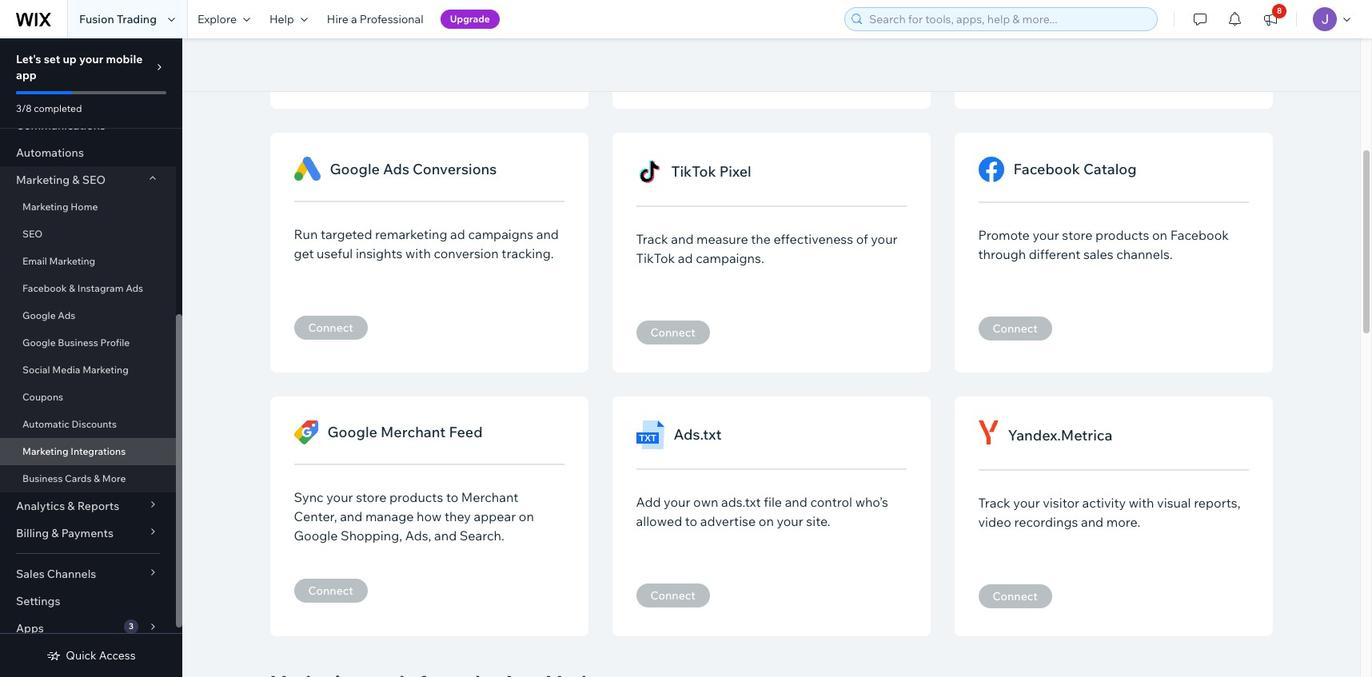 Task type: locate. For each thing, give the bounding box(es) containing it.
your up center, at the bottom of page
[[327, 490, 353, 506]]

facebook inside sidebar element
[[22, 282, 67, 294]]

0 horizontal spatial to
[[446, 490, 459, 506]]

ad left campaigns. on the top of page
[[678, 250, 693, 266]]

on right appear
[[519, 509, 534, 525]]

facebook inside the promote your store products on facebook through different sales channels.
[[1171, 227, 1229, 243]]

facebook up channels. at the right of the page
[[1171, 227, 1229, 243]]

automatic
[[22, 418, 69, 430]]

facebook & instagram ads link
[[0, 275, 176, 302]]

your up allowed
[[664, 494, 691, 510]]

communications
[[16, 118, 106, 133]]

1 vertical spatial track
[[979, 495, 1011, 511]]

track inside track your visitor activity with visual reports, video recordings and more.
[[979, 495, 1011, 511]]

0 vertical spatial products
[[1096, 227, 1150, 243]]

& inside 'dropdown button'
[[67, 499, 75, 514]]

feed
[[449, 423, 483, 442]]

facebook & instagram ads
[[22, 282, 143, 294]]

1 vertical spatial business
[[22, 473, 63, 485]]

1 horizontal spatial ads
[[126, 282, 143, 294]]

with
[[406, 246, 431, 262], [1129, 495, 1155, 511]]

0 horizontal spatial seo
[[22, 228, 43, 240]]

catalog
[[1084, 160, 1137, 178]]

hire a professional
[[327, 12, 424, 26]]

2 horizontal spatial ads
[[383, 160, 410, 178]]

0 horizontal spatial store
[[356, 490, 387, 506]]

seo up email
[[22, 228, 43, 240]]

0 horizontal spatial ads
[[58, 310, 75, 322]]

tiktok left pixel
[[672, 162, 716, 180]]

marketing down automations
[[16, 173, 70, 187]]

to inside add your own ads.txt file and control who's allowed to advertise on your site.
[[685, 514, 698, 530]]

business cards & more link
[[0, 466, 176, 493]]

products for merchant
[[390, 490, 443, 506]]

reports
[[77, 499, 119, 514]]

and inside add your own ads.txt file and control who's allowed to advertise on your site.
[[785, 494, 808, 510]]

add
[[636, 494, 661, 510]]

facebook for facebook & instagram ads
[[22, 282, 67, 294]]

useful
[[317, 246, 353, 262]]

your right the up at top
[[79, 52, 103, 66]]

1 horizontal spatial to
[[685, 514, 698, 530]]

marketing down automatic
[[22, 446, 68, 458]]

to down own
[[685, 514, 698, 530]]

0 horizontal spatial facebook
[[22, 282, 67, 294]]

facebook left "catalog"
[[1014, 160, 1081, 178]]

store up the sales
[[1063, 227, 1093, 243]]

marketing integrations link
[[0, 438, 176, 466]]

add your own ads.txt file and control who's allowed to advertise on your site.
[[636, 494, 889, 530]]

on up channels. at the right of the page
[[1153, 227, 1168, 243]]

to
[[446, 490, 459, 506], [685, 514, 698, 530]]

products up how
[[390, 490, 443, 506]]

2 horizontal spatial facebook
[[1171, 227, 1229, 243]]

1 vertical spatial ad
[[678, 250, 693, 266]]

on down file
[[759, 514, 774, 530]]

shopping,
[[341, 528, 402, 544]]

upgrade button
[[440, 10, 500, 29]]

0 vertical spatial facebook
[[1014, 160, 1081, 178]]

merchant
[[381, 423, 446, 442], [461, 490, 519, 506]]

merchant left feed
[[381, 423, 446, 442]]

0 vertical spatial store
[[1063, 227, 1093, 243]]

google merchant feed
[[328, 423, 483, 442]]

on inside sync your store products to merchant center, and manage how they appear on google shopping, ads, and search.
[[519, 509, 534, 525]]

and right file
[[785, 494, 808, 510]]

with up more. at the right of the page
[[1129, 495, 1155, 511]]

marketing up facebook & instagram ads
[[49, 255, 95, 267]]

channels.
[[1117, 246, 1173, 262]]

and left measure
[[671, 231, 694, 247]]

store for facebook
[[1063, 227, 1093, 243]]

your up recordings
[[1014, 495, 1040, 511]]

settings link
[[0, 588, 176, 615]]

1 horizontal spatial seo
[[82, 173, 106, 187]]

0 vertical spatial merchant
[[381, 423, 446, 442]]

campaigns
[[468, 226, 534, 242]]

google business profile
[[22, 337, 130, 349]]

profile
[[100, 337, 130, 349]]

discounts
[[72, 418, 117, 430]]

your inside the promote your store products on facebook through different sales channels.
[[1033, 227, 1060, 243]]

let's
[[16, 52, 41, 66]]

ads,
[[405, 528, 432, 544]]

run
[[294, 226, 318, 242]]

google for google business profile
[[22, 337, 56, 349]]

analytics
[[16, 499, 65, 514]]

business up social media marketing
[[58, 337, 98, 349]]

& inside popup button
[[51, 526, 59, 541]]

track up video
[[979, 495, 1011, 511]]

a
[[351, 12, 357, 26]]

ad up conversion
[[450, 226, 465, 242]]

1 horizontal spatial facebook
[[1014, 160, 1081, 178]]

& left reports in the bottom of the page
[[67, 499, 75, 514]]

the
[[751, 231, 771, 247]]

marketing down marketing & seo
[[22, 201, 68, 213]]

site.
[[807, 514, 831, 530]]

merchant up appear
[[461, 490, 519, 506]]

and down activity
[[1082, 514, 1104, 530]]

2 vertical spatial facebook
[[22, 282, 67, 294]]

recordings
[[1015, 514, 1079, 530]]

0 horizontal spatial with
[[406, 246, 431, 262]]

0 vertical spatial business
[[58, 337, 98, 349]]

store inside sync your store products to merchant center, and manage how they appear on google shopping, ads, and search.
[[356, 490, 387, 506]]

0 vertical spatial seo
[[82, 173, 106, 187]]

ads up google business profile at the left
[[58, 310, 75, 322]]

professional
[[360, 12, 424, 26]]

track and measure the effectiveness of your tiktok ad campaigns.
[[636, 231, 898, 266]]

& up home
[[72, 173, 80, 187]]

0 vertical spatial ad
[[450, 226, 465, 242]]

1 vertical spatial products
[[390, 490, 443, 506]]

marketing for &
[[16, 173, 70, 187]]

8 button
[[1254, 0, 1289, 38]]

merchant inside sync your store products to merchant center, and manage how they appear on google shopping, ads, and search.
[[461, 490, 519, 506]]

products inside sync your store products to merchant center, and manage how they appear on google shopping, ads, and search.
[[390, 490, 443, 506]]

apps
[[16, 622, 44, 636]]

manage
[[365, 509, 414, 525]]

access
[[99, 649, 136, 663]]

sales channels button
[[0, 561, 176, 588]]

& inside dropdown button
[[72, 173, 80, 187]]

ads left conversions
[[383, 160, 410, 178]]

sidebar element
[[0, 0, 182, 678]]

0 horizontal spatial track
[[636, 231, 669, 247]]

on inside the promote your store products on facebook through different sales channels.
[[1153, 227, 1168, 243]]

3/8 completed
[[16, 102, 82, 114]]

1 vertical spatial ads
[[126, 282, 143, 294]]

analytics & reports button
[[0, 493, 176, 520]]

conversions
[[413, 160, 497, 178]]

targeted
[[321, 226, 372, 242]]

0 horizontal spatial merchant
[[381, 423, 446, 442]]

1 horizontal spatial products
[[1096, 227, 1150, 243]]

automatic discounts link
[[0, 411, 176, 438]]

google inside 'link'
[[22, 310, 56, 322]]

track your visitor activity with visual reports, video recordings and more.
[[979, 495, 1241, 530]]

products inside the promote your store products on facebook through different sales channels.
[[1096, 227, 1150, 243]]

cards
[[65, 473, 92, 485]]

ads right instagram
[[126, 282, 143, 294]]

completed
[[34, 102, 82, 114]]

2 horizontal spatial on
[[1153, 227, 1168, 243]]

marketing for integrations
[[22, 446, 68, 458]]

1 horizontal spatial ad
[[678, 250, 693, 266]]

& right billing
[[51, 526, 59, 541]]

to up they
[[446, 490, 459, 506]]

ads for google ads
[[58, 310, 75, 322]]

quick access button
[[47, 649, 136, 663]]

1 vertical spatial to
[[685, 514, 698, 530]]

google ads conversions
[[330, 160, 497, 178]]

hire
[[327, 12, 349, 26]]

your right of
[[871, 231, 898, 247]]

products up channels. at the right of the page
[[1096, 227, 1150, 243]]

marketing inside dropdown button
[[16, 173, 70, 187]]

social media marketing link
[[0, 357, 176, 384]]

store up manage
[[356, 490, 387, 506]]

1 horizontal spatial on
[[759, 514, 774, 530]]

more.
[[1107, 514, 1141, 530]]

tiktok left campaigns. on the top of page
[[636, 250, 675, 266]]

mobile
[[106, 52, 143, 66]]

0 vertical spatial ads
[[383, 160, 410, 178]]

billing & payments
[[16, 526, 114, 541]]

store inside the promote your store products on facebook through different sales channels.
[[1063, 227, 1093, 243]]

seo down automations link
[[82, 173, 106, 187]]

search.
[[460, 528, 505, 544]]

google
[[330, 160, 380, 178], [22, 310, 56, 322], [22, 337, 56, 349], [328, 423, 378, 442], [294, 528, 338, 544]]

track left measure
[[636, 231, 669, 247]]

and
[[537, 226, 559, 242], [671, 231, 694, 247], [785, 494, 808, 510], [340, 509, 363, 525], [1082, 514, 1104, 530], [434, 528, 457, 544]]

on
[[1153, 227, 1168, 243], [519, 509, 534, 525], [759, 514, 774, 530]]

and up tracking.
[[537, 226, 559, 242]]

business
[[58, 337, 98, 349], [22, 473, 63, 485]]

track inside the track and measure the effectiveness of your tiktok ad campaigns.
[[636, 231, 669, 247]]

1 horizontal spatial with
[[1129, 495, 1155, 511]]

your down file
[[777, 514, 804, 530]]

video
[[979, 514, 1012, 530]]

0 vertical spatial to
[[446, 490, 459, 506]]

1 horizontal spatial store
[[1063, 227, 1093, 243]]

facebook up google ads
[[22, 282, 67, 294]]

trading
[[117, 12, 157, 26]]

fusion trading
[[79, 12, 157, 26]]

and inside run targeted remarketing ad campaigns and get useful insights with conversion tracking.
[[537, 226, 559, 242]]

marketing for home
[[22, 201, 68, 213]]

1 vertical spatial with
[[1129, 495, 1155, 511]]

google ads
[[22, 310, 75, 322]]

own
[[694, 494, 719, 510]]

0 vertical spatial track
[[636, 231, 669, 247]]

ad
[[450, 226, 465, 242], [678, 250, 693, 266]]

1 horizontal spatial merchant
[[461, 490, 519, 506]]

your inside sync your store products to merchant center, and manage how they appear on google shopping, ads, and search.
[[327, 490, 353, 506]]

0 vertical spatial with
[[406, 246, 431, 262]]

with down remarketing
[[406, 246, 431, 262]]

hire a professional link
[[317, 0, 433, 38]]

app
[[16, 68, 37, 82]]

0 horizontal spatial ad
[[450, 226, 465, 242]]

marketing home
[[22, 201, 98, 213]]

tiktok
[[672, 162, 716, 180], [636, 250, 675, 266]]

2 vertical spatial ads
[[58, 310, 75, 322]]

1 vertical spatial store
[[356, 490, 387, 506]]

1 vertical spatial facebook
[[1171, 227, 1229, 243]]

& left instagram
[[69, 282, 75, 294]]

business up analytics
[[22, 473, 63, 485]]

on inside add your own ads.txt file and control who's allowed to advertise on your site.
[[759, 514, 774, 530]]

1 vertical spatial tiktok
[[636, 250, 675, 266]]

your up different
[[1033, 227, 1060, 243]]

1 vertical spatial merchant
[[461, 490, 519, 506]]

with inside track your visitor activity with visual reports, video recordings and more.
[[1129, 495, 1155, 511]]

ads inside google ads 'link'
[[58, 310, 75, 322]]

sync your store products to merchant center, and manage how they appear on google shopping, ads, and search.
[[294, 490, 534, 544]]

1 horizontal spatial track
[[979, 495, 1011, 511]]

0 horizontal spatial on
[[519, 509, 534, 525]]

campaigns.
[[696, 250, 765, 266]]

0 horizontal spatial products
[[390, 490, 443, 506]]



Task type: describe. For each thing, give the bounding box(es) containing it.
google business profile link
[[0, 330, 176, 357]]

seo inside dropdown button
[[82, 173, 106, 187]]

facebook catalog
[[1014, 160, 1137, 178]]

business cards & more
[[22, 473, 126, 485]]

conversion
[[434, 246, 499, 262]]

& for instagram
[[69, 282, 75, 294]]

advertise
[[701, 514, 756, 530]]

with inside run targeted remarketing ad campaigns and get useful insights with conversion tracking.
[[406, 246, 431, 262]]

tiktok inside the track and measure the effectiveness of your tiktok ad campaigns.
[[636, 250, 675, 266]]

more
[[102, 473, 126, 485]]

let's set up your mobile app
[[16, 52, 143, 82]]

marketing integrations
[[22, 446, 126, 458]]

google inside sync your store products to merchant center, and manage how they appear on google shopping, ads, and search.
[[294, 528, 338, 544]]

ad inside run targeted remarketing ad campaigns and get useful insights with conversion tracking.
[[450, 226, 465, 242]]

sales
[[1084, 246, 1114, 262]]

center,
[[294, 509, 337, 525]]

communications button
[[0, 112, 176, 139]]

automations
[[16, 146, 84, 160]]

yandex.metrica
[[1008, 426, 1113, 444]]

coupons
[[22, 391, 63, 403]]

& for payments
[[51, 526, 59, 541]]

different
[[1029, 246, 1081, 262]]

email marketing link
[[0, 248, 176, 275]]

control
[[811, 494, 853, 510]]

file
[[764, 494, 782, 510]]

billing
[[16, 526, 49, 541]]

who's
[[856, 494, 889, 510]]

automatic discounts
[[22, 418, 117, 430]]

social media marketing
[[22, 364, 129, 376]]

sales channels
[[16, 567, 96, 582]]

& for reports
[[67, 499, 75, 514]]

email marketing
[[22, 255, 95, 267]]

help button
[[260, 0, 317, 38]]

appear
[[474, 509, 516, 525]]

google for google ads conversions
[[330, 160, 380, 178]]

of
[[857, 231, 869, 247]]

google for google ads
[[22, 310, 56, 322]]

google ads link
[[0, 302, 176, 330]]

remarketing
[[375, 226, 448, 242]]

through
[[979, 246, 1026, 262]]

fusion
[[79, 12, 114, 26]]

tracking.
[[502, 246, 554, 262]]

they
[[445, 509, 471, 525]]

effectiveness
[[774, 231, 854, 247]]

& left more
[[94, 473, 100, 485]]

sales
[[16, 567, 45, 582]]

your inside the track and measure the effectiveness of your tiktok ad campaigns.
[[871, 231, 898, 247]]

coupons link
[[0, 384, 176, 411]]

google for google merchant feed
[[328, 423, 378, 442]]

analytics & reports
[[16, 499, 119, 514]]

facebook for facebook catalog
[[1014, 160, 1081, 178]]

ads.txt
[[722, 494, 761, 510]]

your inside let's set up your mobile app
[[79, 52, 103, 66]]

3
[[129, 622, 134, 632]]

explore
[[198, 12, 237, 26]]

store for google
[[356, 490, 387, 506]]

and inside track your visitor activity with visual reports, video recordings and more.
[[1082, 514, 1104, 530]]

& for seo
[[72, 173, 80, 187]]

0 vertical spatial tiktok
[[672, 162, 716, 180]]

3/8
[[16, 102, 32, 114]]

promote your store products on facebook through different sales channels.
[[979, 227, 1229, 262]]

instagram
[[77, 282, 124, 294]]

integrations
[[71, 446, 126, 458]]

marketing home link
[[0, 194, 176, 221]]

track for tiktok pixel
[[636, 231, 669, 247]]

your inside track your visitor activity with visual reports, video recordings and more.
[[1014, 495, 1040, 511]]

payments
[[61, 526, 114, 541]]

8
[[1278, 6, 1283, 16]]

run targeted remarketing ad campaigns and get useful insights with conversion tracking.
[[294, 226, 559, 262]]

get
[[294, 246, 314, 262]]

1 vertical spatial seo
[[22, 228, 43, 240]]

quick access
[[66, 649, 136, 663]]

help
[[270, 12, 294, 26]]

settings
[[16, 594, 60, 609]]

ads inside facebook & instagram ads link
[[126, 282, 143, 294]]

marketing & seo button
[[0, 166, 176, 194]]

products for catalog
[[1096, 227, 1150, 243]]

quick
[[66, 649, 97, 663]]

insights
[[356, 246, 403, 262]]

to inside sync your store products to merchant center, and manage how they appear on google shopping, ads, and search.
[[446, 490, 459, 506]]

and down they
[[434, 528, 457, 544]]

Search for tools, apps, help & more... field
[[865, 8, 1153, 30]]

track for yandex.metrica
[[979, 495, 1011, 511]]

marketing down profile at left
[[83, 364, 129, 376]]

pixel
[[720, 162, 752, 180]]

visitor
[[1043, 495, 1080, 511]]

channels
[[47, 567, 96, 582]]

up
[[63, 52, 77, 66]]

seo link
[[0, 221, 176, 248]]

and up shopping,
[[340, 509, 363, 525]]

tiktok pixel
[[672, 162, 752, 180]]

ads for google ads conversions
[[383, 160, 410, 178]]

email
[[22, 255, 47, 267]]

ad inside the track and measure the effectiveness of your tiktok ad campaigns.
[[678, 250, 693, 266]]

and inside the track and measure the effectiveness of your tiktok ad campaigns.
[[671, 231, 694, 247]]

activity
[[1083, 495, 1126, 511]]

billing & payments button
[[0, 520, 176, 547]]

visual
[[1158, 495, 1192, 511]]

ads.txt
[[674, 426, 722, 444]]

reports,
[[1194, 495, 1241, 511]]

media
[[52, 364, 80, 376]]

automations link
[[0, 139, 176, 166]]



Task type: vqa. For each thing, say whether or not it's contained in the screenshot.
app
yes



